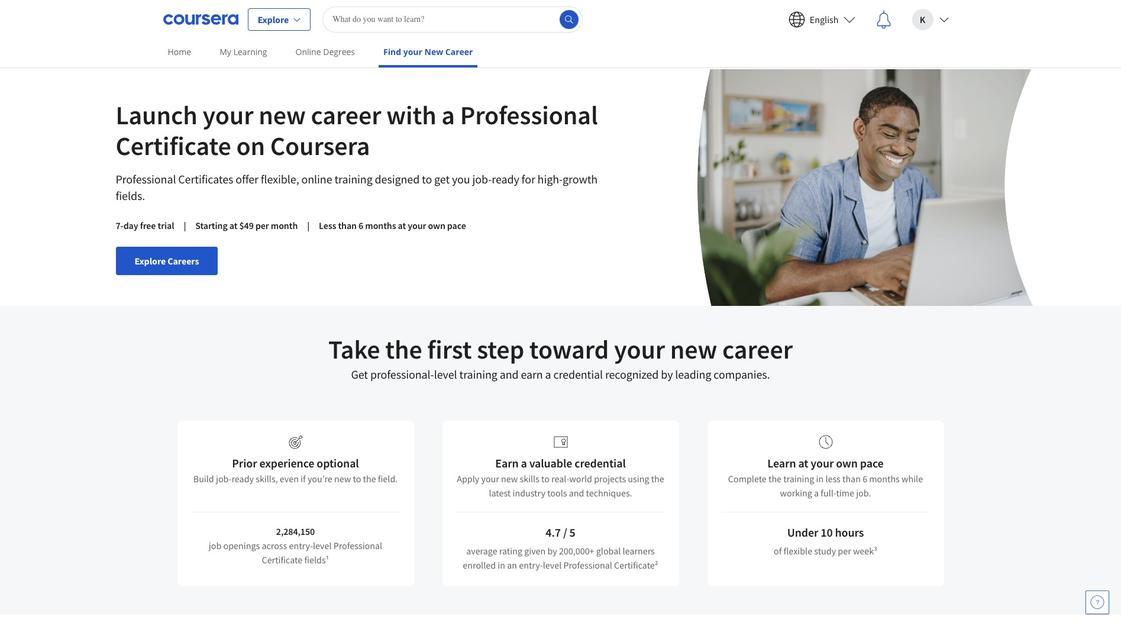Task type: describe. For each thing, give the bounding box(es) containing it.
valuable
[[529, 456, 572, 470]]

job
[[209, 540, 222, 551]]

and inside earn a valuable credential apply your new skills to real-world projects using the latest industry tools and techniques.
[[569, 487, 584, 499]]

careers
[[168, 255, 199, 267]]

find
[[383, 46, 401, 57]]

prior experience optional build job-ready skills, even if you're new to the field.
[[193, 456, 398, 485]]

a inside earn a valuable credential apply your new skills to real-world projects using the latest industry tools and techniques.
[[521, 456, 527, 470]]

certificate for launch
[[116, 130, 231, 162]]

fields¹
[[304, 554, 329, 566]]

flexible
[[784, 545, 812, 557]]

on
[[236, 130, 265, 162]]

degrees
[[323, 46, 355, 57]]

for
[[522, 172, 535, 186]]

by inside the 4.7 / 5 average rating given by 200,000+ global learners enrolled in an entry-level professional certificate²
[[548, 545, 557, 557]]

level inside 2,284,150 job openings across entry-level professional certificate fields¹
[[313, 540, 332, 551]]

with
[[387, 99, 436, 131]]

online
[[296, 46, 321, 57]]

200,000+
[[559, 545, 594, 557]]

professional-
[[370, 367, 434, 382]]

training inside learn at your own pace complete the training in less than 6 months while working a full-time job.
[[784, 473, 814, 485]]

recognized
[[605, 367, 659, 382]]

0 vertical spatial 6
[[359, 220, 363, 231]]

you
[[452, 172, 470, 186]]

take
[[328, 333, 380, 366]]

time
[[836, 487, 854, 499]]

month | less
[[271, 220, 336, 231]]

global
[[596, 545, 621, 557]]

earn
[[495, 456, 519, 470]]

level inside the 4.7 / 5 average rating given by 200,000+ global learners enrolled in an entry-level professional certificate²
[[543, 559, 562, 571]]

an
[[507, 559, 517, 571]]

0 horizontal spatial at
[[229, 220, 238, 231]]

in inside the 4.7 / 5 average rating given by 200,000+ global learners enrolled in an entry-level professional certificate²
[[498, 559, 505, 571]]

career inside launch your new career with a professional certificate on coursera
[[311, 99, 381, 131]]

What do you want to learn? text field
[[323, 6, 583, 32]]

online degrees
[[296, 46, 355, 57]]

projects
[[594, 473, 626, 485]]

offer
[[236, 172, 259, 186]]

fields.
[[116, 188, 145, 203]]

career
[[445, 46, 473, 57]]

even
[[280, 473, 299, 485]]

professional inside the 4.7 / 5 average rating given by 200,000+ global learners enrolled in an entry-level professional certificate²
[[564, 559, 612, 571]]

industry
[[513, 487, 546, 499]]

the inside take the first step toward your new career get professional-level training and earn a credential recognized by leading companies.
[[385, 333, 422, 366]]

designed
[[375, 172, 420, 186]]

job- inside professional certificates offer flexible, online training designed to get you job-ready for high-growth fields.
[[473, 172, 492, 186]]

tools
[[547, 487, 567, 499]]

explore for explore
[[258, 13, 289, 25]]

certificate²
[[614, 559, 658, 571]]

learn at your own pace complete the training in less than 6 months while working a full-time job.
[[728, 456, 923, 499]]

explore careers
[[135, 255, 199, 267]]

find your new career
[[383, 46, 473, 57]]

explore button
[[248, 8, 311, 30]]

new inside take the first step toward your new career get professional-level training and earn a credential recognized by leading companies.
[[670, 333, 717, 366]]

professional inside launch your new career with a professional certificate on coursera
[[460, 99, 598, 131]]

toward
[[529, 333, 609, 366]]

english button
[[779, 0, 865, 38]]

earn
[[521, 367, 543, 382]]

0 vertical spatial own
[[428, 220, 445, 231]]

at inside learn at your own pace complete the training in less than 6 months while working a full-time job.
[[798, 456, 809, 470]]

prior
[[232, 456, 257, 470]]

experience
[[259, 456, 314, 470]]

apply
[[457, 473, 479, 485]]

entry- inside the 4.7 / 5 average rating given by 200,000+ global learners enrolled in an entry-level professional certificate²
[[519, 559, 543, 571]]

step
[[477, 333, 524, 366]]

build
[[193, 473, 214, 485]]

6 inside learn at your own pace complete the training in less than 6 months while working a full-time job.
[[863, 473, 868, 485]]

your inside earn a valuable credential apply your new skills to real-world projects using the latest industry tools and techniques.
[[481, 473, 499, 485]]

find your new career link
[[379, 38, 478, 67]]

learn
[[768, 456, 796, 470]]

/
[[563, 525, 567, 540]]

less
[[826, 473, 841, 485]]

explore careers link
[[116, 247, 218, 275]]

working
[[780, 487, 812, 499]]

the inside learn at your own pace complete the training in less than 6 months while working a full-time job.
[[769, 473, 782, 485]]

rating
[[499, 545, 522, 557]]

latest
[[489, 487, 511, 499]]

home
[[168, 46, 191, 57]]

skills
[[520, 473, 540, 485]]

flexible,
[[261, 172, 299, 186]]

k
[[920, 13, 926, 25]]

earn a valuable credential apply your new skills to real-world projects using the latest industry tools and techniques.
[[457, 456, 664, 499]]

own inside learn at your own pace complete the training in less than 6 months while working a full-time job.
[[836, 456, 858, 470]]

new inside earn a valuable credential apply your new skills to real-world projects using the latest industry tools and techniques.
[[501, 473, 518, 485]]

while
[[902, 473, 923, 485]]

per for hours
[[838, 545, 851, 557]]

real-
[[552, 473, 569, 485]]

openings
[[223, 540, 260, 551]]

online degrees link
[[291, 38, 360, 65]]

my learning
[[220, 46, 267, 57]]

to inside earn a valuable credential apply your new skills to real-world projects using the latest industry tools and techniques.
[[541, 473, 550, 485]]

techniques.
[[586, 487, 632, 499]]

hours
[[835, 525, 864, 540]]

professional certificates offer flexible, online training designed to get you job-ready for high-growth fields.
[[116, 172, 598, 203]]

of
[[774, 545, 782, 557]]

and inside take the first step toward your new career get professional-level training and earn a credential recognized by leading companies.
[[500, 367, 519, 382]]

to inside professional certificates offer flexible, online training designed to get you job-ready for high-growth fields.
[[422, 172, 432, 186]]



Task type: vqa. For each thing, say whether or not it's contained in the screenshot.


Task type: locate. For each thing, give the bounding box(es) containing it.
job-
[[473, 172, 492, 186], [216, 473, 232, 485]]

1 vertical spatial career
[[723, 333, 793, 366]]

certificate for 2,284,150
[[262, 554, 302, 566]]

under 10 hours of flexible study per week³
[[774, 525, 878, 557]]

None search field
[[323, 6, 583, 32]]

0 vertical spatial entry-
[[289, 540, 313, 551]]

entry- down 2,284,150
[[289, 540, 313, 551]]

career inside take the first step toward your new career get professional-level training and earn a credential recognized by leading companies.
[[723, 333, 793, 366]]

6 up "job."
[[863, 473, 868, 485]]

1 vertical spatial pace
[[860, 456, 884, 470]]

1 vertical spatial own
[[836, 456, 858, 470]]

2 horizontal spatial training
[[784, 473, 814, 485]]

training
[[335, 172, 373, 186], [459, 367, 498, 382], [784, 473, 814, 485]]

explore up learning
[[258, 13, 289, 25]]

at right learn
[[798, 456, 809, 470]]

to inside prior experience optional build job-ready skills, even if you're new to the field.
[[353, 473, 361, 485]]

a
[[442, 99, 455, 131], [545, 367, 551, 382], [521, 456, 527, 470], [814, 487, 819, 499]]

0 horizontal spatial months
[[365, 220, 396, 231]]

day
[[123, 220, 138, 231]]

1 horizontal spatial at
[[398, 220, 406, 231]]

6 down professional certificates offer flexible, online training designed to get you job-ready for high-growth fields.
[[359, 220, 363, 231]]

0 horizontal spatial per
[[256, 220, 269, 231]]

10
[[821, 525, 833, 540]]

months inside learn at your own pace complete the training in less than 6 months while working a full-time job.
[[869, 473, 900, 485]]

1 vertical spatial certificate
[[262, 554, 302, 566]]

2 vertical spatial training
[[784, 473, 814, 485]]

1 horizontal spatial 6
[[863, 473, 868, 485]]

6
[[359, 220, 363, 231], [863, 473, 868, 485]]

the inside earn a valuable credential apply your new skills to real-world projects using the latest industry tools and techniques.
[[651, 473, 664, 485]]

months
[[365, 220, 396, 231], [869, 473, 900, 485]]

2 vertical spatial level
[[543, 559, 562, 571]]

ready down prior
[[232, 473, 254, 485]]

0 vertical spatial job-
[[473, 172, 492, 186]]

0 vertical spatial level
[[434, 367, 457, 382]]

take the first step toward your new career get professional-level training and earn a credential recognized by leading companies.
[[328, 333, 793, 382]]

your inside take the first step toward your new career get professional-level training and earn a credential recognized by leading companies.
[[614, 333, 665, 366]]

professional inside professional certificates offer flexible, online training designed to get you job-ready for high-growth fields.
[[116, 172, 176, 186]]

training inside take the first step toward your new career get professional-level training and earn a credential recognized by leading companies.
[[459, 367, 498, 382]]

0 horizontal spatial training
[[335, 172, 373, 186]]

to down optional
[[353, 473, 361, 485]]

1 vertical spatial explore
[[135, 255, 166, 267]]

certificate inside 2,284,150 job openings across entry-level professional certificate fields¹
[[262, 554, 302, 566]]

1 vertical spatial entry-
[[519, 559, 543, 571]]

1 horizontal spatial by
[[661, 367, 673, 382]]

companies.
[[714, 367, 770, 382]]

skills,
[[256, 473, 278, 485]]

per right $49
[[256, 220, 269, 231]]

level down first
[[434, 367, 457, 382]]

training up working
[[784, 473, 814, 485]]

at
[[229, 220, 238, 231], [398, 220, 406, 231], [798, 456, 809, 470]]

0 horizontal spatial explore
[[135, 255, 166, 267]]

0 horizontal spatial in
[[498, 559, 505, 571]]

week³
[[853, 545, 878, 557]]

1 vertical spatial credential
[[575, 456, 626, 470]]

coursera image
[[163, 10, 238, 29]]

months up "job."
[[869, 473, 900, 485]]

under
[[787, 525, 819, 540]]

in
[[816, 473, 824, 485], [498, 559, 505, 571]]

training right online
[[335, 172, 373, 186]]

if
[[301, 473, 306, 485]]

1 horizontal spatial certificate
[[262, 554, 302, 566]]

ready inside prior experience optional build job-ready skills, even if you're new to the field.
[[232, 473, 254, 485]]

certificate down the across
[[262, 554, 302, 566]]

job- inside prior experience optional build job-ready skills, even if you're new to the field.
[[216, 473, 232, 485]]

coursera
[[270, 130, 370, 162]]

1 horizontal spatial explore
[[258, 13, 289, 25]]

0 vertical spatial ready
[[492, 172, 519, 186]]

credential up projects
[[575, 456, 626, 470]]

0 vertical spatial certificate
[[116, 130, 231, 162]]

entry- inside 2,284,150 job openings across entry-level professional certificate fields¹
[[289, 540, 313, 551]]

get
[[434, 172, 450, 186]]

credential down toward at the bottom
[[553, 367, 603, 382]]

explore for explore careers
[[135, 255, 166, 267]]

home link
[[163, 38, 196, 65]]

0 horizontal spatial job-
[[216, 473, 232, 485]]

new
[[259, 99, 306, 131], [670, 333, 717, 366], [334, 473, 351, 485], [501, 473, 518, 485]]

ready left the for
[[492, 172, 519, 186]]

1 vertical spatial level
[[313, 540, 332, 551]]

2,284,150 job openings across entry-level professional certificate fields¹
[[209, 525, 382, 566]]

1 horizontal spatial training
[[459, 367, 498, 382]]

certificate up certificates
[[116, 130, 231, 162]]

0 horizontal spatial career
[[311, 99, 381, 131]]

leading
[[675, 367, 712, 382]]

entry- down given
[[519, 559, 543, 571]]

job- right you at the left of the page
[[473, 172, 492, 186]]

and down world
[[569, 487, 584, 499]]

pace down you at the left of the page
[[447, 220, 466, 231]]

5
[[570, 525, 576, 540]]

ready inside professional certificates offer flexible, online training designed to get you job-ready for high-growth fields.
[[492, 172, 519, 186]]

launch your new career with a professional certificate on coursera
[[116, 99, 598, 162]]

online
[[301, 172, 332, 186]]

high-
[[538, 172, 563, 186]]

4.7 / 5 average rating given by 200,000+ global learners enrolled in an entry-level professional certificate²
[[463, 525, 658, 571]]

to
[[422, 172, 432, 186], [353, 473, 361, 485], [541, 473, 550, 485]]

0 vertical spatial months
[[365, 220, 396, 231]]

your
[[403, 46, 422, 57], [203, 99, 254, 131], [408, 220, 426, 231], [614, 333, 665, 366], [811, 456, 834, 470], [481, 473, 499, 485]]

0 vertical spatial by
[[661, 367, 673, 382]]

in left less
[[816, 473, 824, 485]]

0 horizontal spatial than
[[338, 220, 357, 231]]

1 vertical spatial per
[[838, 545, 851, 557]]

launch
[[116, 99, 197, 131]]

than inside learn at your own pace complete the training in less than 6 months while working a full-time job.
[[843, 473, 861, 485]]

optional
[[317, 456, 359, 470]]

1 horizontal spatial own
[[836, 456, 858, 470]]

explore inside "link"
[[135, 255, 166, 267]]

a left full-
[[814, 487, 819, 499]]

help center image
[[1091, 595, 1105, 609]]

full-
[[821, 487, 836, 499]]

by
[[661, 367, 673, 382], [548, 545, 557, 557]]

0 vertical spatial in
[[816, 473, 824, 485]]

a right earn
[[545, 367, 551, 382]]

certificate
[[116, 130, 231, 162], [262, 554, 302, 566]]

1 horizontal spatial ready
[[492, 172, 519, 186]]

certificate inside launch your new career with a professional certificate on coursera
[[116, 130, 231, 162]]

0 vertical spatial training
[[335, 172, 373, 186]]

0 horizontal spatial 6
[[359, 220, 363, 231]]

than down professional certificates offer flexible, online training designed to get you job-ready for high-growth fields.
[[338, 220, 357, 231]]

a inside learn at your own pace complete the training in less than 6 months while working a full-time job.
[[814, 487, 819, 499]]

per down hours
[[838, 545, 851, 557]]

the right using at the right bottom of the page
[[651, 473, 664, 485]]

7-
[[116, 220, 123, 231]]

you're
[[308, 473, 332, 485]]

0 horizontal spatial to
[[353, 473, 361, 485]]

level inside take the first step toward your new career get professional-level training and earn a credential recognized by leading companies.
[[434, 367, 457, 382]]

0 horizontal spatial certificate
[[116, 130, 231, 162]]

the left field.
[[363, 473, 376, 485]]

the up professional-
[[385, 333, 422, 366]]

1 horizontal spatial level
[[434, 367, 457, 382]]

$49
[[239, 220, 254, 231]]

world
[[569, 473, 592, 485]]

0 horizontal spatial entry-
[[289, 540, 313, 551]]

in left an
[[498, 559, 505, 571]]

my learning link
[[215, 38, 272, 65]]

0 horizontal spatial by
[[548, 545, 557, 557]]

0 horizontal spatial and
[[500, 367, 519, 382]]

in inside learn at your own pace complete the training in less than 6 months while working a full-time job.
[[816, 473, 824, 485]]

across
[[262, 540, 287, 551]]

1 horizontal spatial to
[[422, 172, 432, 186]]

credential inside take the first step toward your new career get professional-level training and earn a credential recognized by leading companies.
[[553, 367, 603, 382]]

0 horizontal spatial own
[[428, 220, 445, 231]]

1 vertical spatial job-
[[216, 473, 232, 485]]

a inside take the first step toward your new career get professional-level training and earn a credential recognized by leading companies.
[[545, 367, 551, 382]]

1 horizontal spatial in
[[816, 473, 824, 485]]

explore inside popup button
[[258, 13, 289, 25]]

2 horizontal spatial at
[[798, 456, 809, 470]]

and
[[500, 367, 519, 382], [569, 487, 584, 499]]

0 vertical spatial than
[[338, 220, 357, 231]]

job- right build
[[216, 473, 232, 485]]

pace inside learn at your own pace complete the training in less than 6 months while working a full-time job.
[[860, 456, 884, 470]]

per inside under 10 hours of flexible study per week³
[[838, 545, 851, 557]]

1 vertical spatial 6
[[863, 473, 868, 485]]

0 vertical spatial per
[[256, 220, 269, 231]]

0 vertical spatial and
[[500, 367, 519, 382]]

1 vertical spatial ready
[[232, 473, 254, 485]]

0 horizontal spatial ready
[[232, 473, 254, 485]]

own up less
[[836, 456, 858, 470]]

level up fields¹
[[313, 540, 332, 551]]

free
[[140, 220, 156, 231]]

2 horizontal spatial to
[[541, 473, 550, 485]]

given
[[524, 545, 546, 557]]

job.
[[856, 487, 871, 499]]

1 horizontal spatial than
[[843, 473, 861, 485]]

using
[[628, 473, 649, 485]]

to left get on the left of the page
[[422, 172, 432, 186]]

1 horizontal spatial entry-
[[519, 559, 543, 571]]

career
[[311, 99, 381, 131], [723, 333, 793, 366]]

and left earn
[[500, 367, 519, 382]]

trial | starting
[[158, 220, 228, 231]]

training inside professional certificates offer flexible, online training designed to get you job-ready for high-growth fields.
[[335, 172, 373, 186]]

at down designed
[[398, 220, 406, 231]]

enrolled
[[463, 559, 496, 571]]

own down get on the left of the page
[[428, 220, 445, 231]]

a inside launch your new career with a professional certificate on coursera
[[442, 99, 455, 131]]

than up time
[[843, 473, 861, 485]]

level down given
[[543, 559, 562, 571]]

k button
[[903, 0, 958, 38]]

0 vertical spatial explore
[[258, 13, 289, 25]]

2 horizontal spatial level
[[543, 559, 562, 571]]

a up skills
[[521, 456, 527, 470]]

at left $49
[[229, 220, 238, 231]]

1 horizontal spatial career
[[723, 333, 793, 366]]

by inside take the first step toward your new career get professional-level training and earn a credential recognized by leading companies.
[[661, 367, 673, 382]]

0 horizontal spatial pace
[[447, 220, 466, 231]]

credential inside earn a valuable credential apply your new skills to real-world projects using the latest industry tools and techniques.
[[575, 456, 626, 470]]

1 horizontal spatial and
[[569, 487, 584, 499]]

0 vertical spatial pace
[[447, 220, 466, 231]]

the inside prior experience optional build job-ready skills, even if you're new to the field.
[[363, 473, 376, 485]]

4.7
[[546, 525, 561, 540]]

0 horizontal spatial level
[[313, 540, 332, 551]]

1 horizontal spatial per
[[838, 545, 851, 557]]

learners
[[623, 545, 655, 557]]

pace up "job."
[[860, 456, 884, 470]]

1 vertical spatial in
[[498, 559, 505, 571]]

field.
[[378, 473, 398, 485]]

per for free
[[256, 220, 269, 231]]

your inside launch your new career with a professional certificate on coursera
[[203, 99, 254, 131]]

by left leading
[[661, 367, 673, 382]]

1 horizontal spatial pace
[[860, 456, 884, 470]]

0 vertical spatial career
[[311, 99, 381, 131]]

by right given
[[548, 545, 557, 557]]

average
[[466, 545, 497, 557]]

1 vertical spatial by
[[548, 545, 557, 557]]

entry-
[[289, 540, 313, 551], [519, 559, 543, 571]]

my
[[220, 46, 231, 57]]

level
[[434, 367, 457, 382], [313, 540, 332, 551], [543, 559, 562, 571]]

explore left careers
[[135, 255, 166, 267]]

your inside learn at your own pace complete the training in less than 6 months while working a full-time job.
[[811, 456, 834, 470]]

the down learn
[[769, 473, 782, 485]]

a right with
[[442, 99, 455, 131]]

certificates
[[178, 172, 233, 186]]

to left real-
[[541, 473, 550, 485]]

1 horizontal spatial job-
[[473, 172, 492, 186]]

new
[[425, 46, 443, 57]]

new inside prior experience optional build job-ready skills, even if you're new to the field.
[[334, 473, 351, 485]]

growth
[[563, 172, 598, 186]]

1 vertical spatial months
[[869, 473, 900, 485]]

0 vertical spatial credential
[[553, 367, 603, 382]]

learning
[[233, 46, 267, 57]]

1 horizontal spatial months
[[869, 473, 900, 485]]

1 vertical spatial than
[[843, 473, 861, 485]]

7-day free trial | starting at $49 per month | less than 6 months at your own pace
[[116, 220, 466, 231]]

professional inside 2,284,150 job openings across entry-level professional certificate fields¹
[[334, 540, 382, 551]]

new inside launch your new career with a professional certificate on coursera
[[259, 99, 306, 131]]

1 vertical spatial training
[[459, 367, 498, 382]]

1 vertical spatial and
[[569, 487, 584, 499]]

months down professional certificates offer flexible, online training designed to get you job-ready for high-growth fields.
[[365, 220, 396, 231]]

training down step
[[459, 367, 498, 382]]



